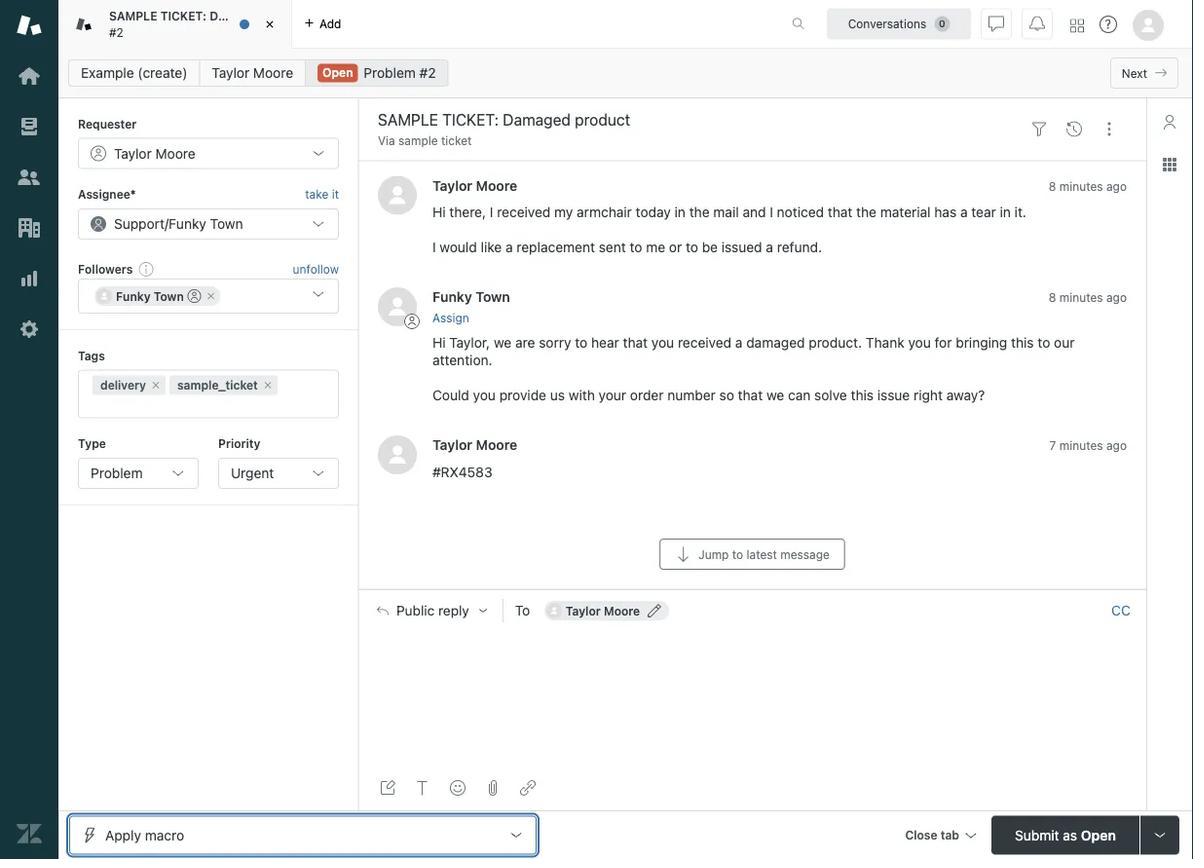 Task type: vqa. For each thing, say whether or not it's contained in the screenshot.
the topmost 8
yes



Task type: describe. For each thing, give the bounding box(es) containing it.
support
[[114, 216, 165, 232]]

tab containing sample ticket: damaged product
[[58, 0, 312, 49]]

us
[[550, 387, 565, 403]]

conversations button
[[827, 8, 971, 39]]

taylor up there, in the top left of the page
[[433, 177, 473, 193]]

2 8 minutes ago text field from the top
[[1049, 291, 1127, 304]]

ticket:
[[160, 9, 206, 23]]

message
[[781, 548, 830, 561]]

today
[[636, 204, 671, 220]]

hear
[[591, 335, 619, 351]]

1 in from the left
[[675, 204, 686, 220]]

next
[[1122, 66, 1148, 80]]

7
[[1050, 439, 1056, 453]]

displays possible ticket submission types image
[[1153, 828, 1168, 843]]

avatar image for hi there, i received my armchair today in the mail and i noticed that the material has a tear in it.
[[378, 176, 417, 215]]

2 avatar image from the top
[[378, 287, 417, 326]]

number
[[668, 387, 716, 403]]

zendesk support image
[[17, 13, 42, 38]]

hi for hi taylor, we are sorry to hear that you received a damaged product. thank you for bringing this to our attention.
[[433, 335, 446, 351]]

could
[[433, 387, 469, 403]]

sent
[[599, 239, 626, 255]]

1 horizontal spatial remove image
[[205, 291, 217, 302]]

taylor moore up #rx4583
[[433, 437, 518, 453]]

2 8 minutes ago from the top
[[1049, 291, 1127, 304]]

tabs tab list
[[58, 0, 772, 49]]

your
[[599, 387, 627, 403]]

2 in from the left
[[1000, 204, 1011, 220]]

urgent
[[231, 465, 274, 481]]

get started image
[[17, 63, 42, 89]]

our
[[1054, 335, 1075, 351]]

type
[[78, 437, 106, 451]]

main element
[[0, 0, 58, 859]]

2 vertical spatial that
[[738, 387, 763, 403]]

8 for 1st 8 minutes ago text box from the bottom
[[1049, 291, 1056, 304]]

cc button
[[1112, 602, 1131, 620]]

noticed
[[777, 204, 824, 220]]

as
[[1063, 827, 1078, 843]]

public reply
[[397, 603, 469, 619]]

moore inside requester element
[[155, 145, 195, 161]]

problem for problem
[[91, 465, 143, 481]]

issue
[[878, 387, 910, 403]]

to left me
[[630, 239, 642, 255]]

1 horizontal spatial open
[[1081, 827, 1116, 843]]

solve
[[815, 387, 847, 403]]

sample ticket: damaged product #2
[[109, 9, 312, 39]]

order
[[630, 387, 664, 403]]

followers element
[[78, 279, 339, 314]]

for
[[935, 335, 952, 351]]

8 for 2nd 8 minutes ago text box from the bottom
[[1049, 179, 1056, 193]]

cc
[[1112, 603, 1131, 619]]

secondary element
[[58, 54, 1193, 93]]

to left our
[[1038, 335, 1051, 351]]

moore inside secondary 'element'
[[253, 65, 293, 81]]

ticket
[[441, 134, 472, 148]]

open inside secondary 'element'
[[323, 66, 353, 79]]

funky town
[[116, 290, 184, 303]]

take
[[305, 187, 329, 201]]

events image
[[1067, 121, 1082, 137]]

insert emojis image
[[450, 780, 466, 796]]

product
[[267, 9, 312, 23]]

could you provide us with your order number so that we can solve this issue right away?
[[433, 387, 985, 403]]

followers
[[78, 262, 133, 276]]

taylor moore inside secondary 'element'
[[212, 65, 293, 81]]

draft mode image
[[380, 780, 396, 796]]

my
[[554, 204, 573, 220]]

sample
[[399, 134, 438, 148]]

0 horizontal spatial i
[[433, 239, 436, 255]]

are
[[515, 335, 535, 351]]

it.
[[1015, 204, 1027, 220]]

taylor inside requester element
[[114, 145, 152, 161]]

replacement
[[517, 239, 595, 255]]

with
[[569, 387, 595, 403]]

0 horizontal spatial you
[[473, 387, 496, 403]]

take it
[[305, 187, 339, 201]]

material
[[881, 204, 931, 220]]

refund.
[[777, 239, 822, 255]]

take it button
[[305, 185, 339, 204]]

reply
[[438, 603, 469, 619]]

away?
[[947, 387, 985, 403]]

town for funky town
[[154, 290, 184, 303]]

reporting image
[[17, 266, 42, 291]]

taylor moore inside requester element
[[114, 145, 195, 161]]

Subject field
[[374, 108, 1018, 132]]

to inside jump to latest message button
[[732, 548, 743, 561]]

sorry
[[539, 335, 571, 351]]

close
[[905, 829, 938, 842]]

taylor moore link for hi there, i received my armchair today in the mail and i noticed that the material has a tear in it.
[[433, 177, 518, 193]]

and
[[743, 204, 766, 220]]

like
[[481, 239, 502, 255]]

moore left edit user image
[[604, 604, 640, 618]]

funky for funky town assign
[[433, 289, 472, 305]]

it
[[332, 187, 339, 201]]

get help image
[[1100, 16, 1117, 33]]

there,
[[449, 204, 486, 220]]

funky town assign
[[433, 289, 510, 325]]

product.
[[809, 335, 862, 351]]

/
[[165, 216, 169, 232]]

2 horizontal spatial i
[[770, 204, 773, 220]]

0 horizontal spatial this
[[851, 387, 874, 403]]

edit user image
[[648, 604, 662, 618]]

1 minutes from the top
[[1060, 179, 1103, 193]]

minutes for #rx4583
[[1060, 439, 1103, 453]]

1 ago from the top
[[1107, 179, 1127, 193]]

moore up there, in the top left of the page
[[476, 177, 518, 193]]

(create)
[[138, 65, 187, 81]]

taylor.moore@example.com image
[[546, 603, 562, 619]]

taylor right taylor.moore@example.com icon
[[566, 604, 601, 618]]

1 horizontal spatial we
[[767, 387, 784, 403]]

example (create)
[[81, 65, 187, 81]]

hide composer image
[[745, 582, 760, 597]]

damaged
[[210, 9, 264, 23]]

problem button
[[78, 458, 199, 489]]

would
[[440, 239, 477, 255]]

problem for problem #2
[[364, 65, 416, 81]]

taylor moore right taylor.moore@example.com icon
[[566, 604, 640, 618]]

zendesk products image
[[1071, 19, 1084, 33]]

submit
[[1015, 827, 1060, 843]]

close tab
[[905, 829, 960, 842]]

close tab button
[[897, 816, 984, 858]]

1 8 minutes ago text field from the top
[[1049, 179, 1127, 193]]

apply macro
[[105, 827, 184, 843]]

priority
[[218, 437, 260, 451]]

sample_ticket
[[177, 379, 258, 392]]

0 vertical spatial received
[[497, 204, 551, 220]]

ticket actions image
[[1102, 121, 1117, 137]]

ago for #rx4583
[[1107, 439, 1127, 453]]

7 minutes ago text field
[[1050, 439, 1127, 453]]

so
[[720, 387, 734, 403]]

a inside the 'hi taylor, we are sorry to hear that you received a damaged product. thank you for bringing this to our attention.'
[[735, 335, 743, 351]]



Task type: locate. For each thing, give the bounding box(es) containing it.
admin image
[[17, 317, 42, 342]]

funkytownclown1@gmail.com image
[[96, 289, 112, 304]]

tab
[[58, 0, 312, 49]]

moore down close image
[[253, 65, 293, 81]]

funky town link
[[433, 289, 510, 305]]

i right and
[[770, 204, 773, 220]]

problem inside secondary 'element'
[[364, 65, 416, 81]]

8 minutes ago down events image
[[1049, 179, 1127, 193]]

views image
[[17, 114, 42, 139]]

0 vertical spatial taylor moore link
[[199, 59, 306, 87]]

to right jump
[[732, 548, 743, 561]]

jump to latest message button
[[660, 539, 845, 570]]

this inside the 'hi taylor, we are sorry to hear that you received a damaged product. thank you for bringing this to our attention.'
[[1011, 335, 1034, 351]]

problem inside popup button
[[91, 465, 143, 481]]

hi taylor, we are sorry to hear that you received a damaged product. thank you for bringing this to our attention.
[[433, 335, 1075, 368]]

hi
[[433, 204, 446, 220], [433, 335, 446, 351]]

you up order
[[652, 335, 674, 351]]

mail
[[713, 204, 739, 220]]

remove image right "sample_ticket"
[[262, 380, 274, 391]]

that right hear
[[623, 335, 648, 351]]

taylor moore down requester
[[114, 145, 195, 161]]

1 horizontal spatial this
[[1011, 335, 1034, 351]]

issued
[[722, 239, 762, 255]]

a
[[961, 204, 968, 220], [506, 239, 513, 255], [766, 239, 774, 255], [735, 335, 743, 351]]

avatar image for #rx4583
[[378, 436, 417, 475]]

hi down assign button on the top left of page
[[433, 335, 446, 351]]

8 minutes ago text field
[[1049, 179, 1127, 193], [1049, 291, 1127, 304]]

1 horizontal spatial problem
[[364, 65, 416, 81]]

0 vertical spatial problem
[[364, 65, 416, 81]]

2 vertical spatial minutes
[[1060, 439, 1103, 453]]

funky
[[169, 216, 206, 232], [433, 289, 472, 305], [116, 290, 151, 303]]

can
[[788, 387, 811, 403]]

8 minutes ago up our
[[1049, 291, 1127, 304]]

avatar image left assign
[[378, 287, 417, 326]]

2 horizontal spatial town
[[476, 289, 510, 305]]

in left it.
[[1000, 204, 1011, 220]]

bringing
[[956, 335, 1008, 351]]

me
[[646, 239, 665, 255]]

that right the noticed
[[828, 204, 853, 220]]

avatar image left #rx4583
[[378, 436, 417, 475]]

jump to latest message
[[699, 548, 830, 561]]

funky inside funky town assign
[[433, 289, 472, 305]]

0 horizontal spatial in
[[675, 204, 686, 220]]

you left for
[[908, 335, 931, 351]]

1 horizontal spatial received
[[678, 335, 732, 351]]

town
[[210, 216, 243, 232], [476, 289, 510, 305], [154, 290, 184, 303]]

0 horizontal spatial town
[[154, 290, 184, 303]]

town left user is an agent icon
[[154, 290, 184, 303]]

0 vertical spatial 8
[[1049, 179, 1056, 193]]

assignee* element
[[78, 208, 339, 239]]

1 vertical spatial 8 minutes ago
[[1049, 291, 1127, 304]]

2 vertical spatial ago
[[1107, 439, 1127, 453]]

problem down type
[[91, 465, 143, 481]]

2 ago from the top
[[1107, 291, 1127, 304]]

2 vertical spatial avatar image
[[378, 436, 417, 475]]

received left my
[[497, 204, 551, 220]]

#2 inside sample ticket: damaged product #2
[[109, 25, 124, 39]]

funky for funky town
[[116, 290, 151, 303]]

taylor up #rx4583
[[433, 437, 473, 453]]

1 vertical spatial taylor moore link
[[433, 177, 518, 193]]

we left can
[[767, 387, 784, 403]]

add button
[[292, 0, 353, 48]]

organizations image
[[17, 215, 42, 241]]

submit as open
[[1015, 827, 1116, 843]]

this left "issue"
[[851, 387, 874, 403]]

1 vertical spatial #2
[[420, 65, 436, 81]]

0 vertical spatial we
[[494, 335, 512, 351]]

taylor moore link for #rx4583
[[433, 437, 518, 453]]

to left hear
[[575, 335, 588, 351]]

you
[[652, 335, 674, 351], [908, 335, 931, 351], [473, 387, 496, 403]]

a right has
[[961, 204, 968, 220]]

taylor down requester
[[114, 145, 152, 161]]

0 horizontal spatial problem
[[91, 465, 143, 481]]

assign
[[433, 311, 469, 325]]

example
[[81, 65, 134, 81]]

2 horizontal spatial you
[[908, 335, 931, 351]]

in right today
[[675, 204, 686, 220]]

customer context image
[[1162, 114, 1178, 130]]

notifications image
[[1030, 16, 1045, 32]]

1 horizontal spatial town
[[210, 216, 243, 232]]

taylor moore link
[[199, 59, 306, 87], [433, 177, 518, 193], [433, 437, 518, 453]]

avatar image
[[378, 176, 417, 215], [378, 287, 417, 326], [378, 436, 417, 475]]

funky up assign
[[433, 289, 472, 305]]

8 minutes ago
[[1049, 179, 1127, 193], [1049, 291, 1127, 304]]

1 8 minutes ago from the top
[[1049, 179, 1127, 193]]

3 avatar image from the top
[[378, 436, 417, 475]]

avatar image down via
[[378, 176, 417, 215]]

funky right support
[[169, 216, 206, 232]]

taylor,
[[449, 335, 490, 351]]

close image
[[260, 15, 280, 34]]

hi there, i received my armchair today in the mail and i noticed that the material has a tear in it.
[[433, 204, 1027, 220]]

taylor moore link inside secondary 'element'
[[199, 59, 306, 87]]

to
[[515, 603, 530, 619]]

8 minutes ago text field down events image
[[1049, 179, 1127, 193]]

0 horizontal spatial remove image
[[150, 380, 162, 391]]

requester
[[78, 117, 137, 131]]

0 horizontal spatial the
[[689, 204, 710, 220]]

8 minutes ago text field up our
[[1049, 291, 1127, 304]]

a left damaged
[[735, 335, 743, 351]]

filter image
[[1032, 121, 1047, 137]]

customers image
[[17, 165, 42, 190]]

1 vertical spatial problem
[[91, 465, 143, 481]]

1 horizontal spatial in
[[1000, 204, 1011, 220]]

1 8 from the top
[[1049, 179, 1056, 193]]

we
[[494, 335, 512, 351], [767, 387, 784, 403]]

jump
[[699, 548, 729, 561]]

that inside the 'hi taylor, we are sorry to hear that you received a damaged product. thank you for bringing this to our attention.'
[[623, 335, 648, 351]]

1 the from the left
[[689, 204, 710, 220]]

0 horizontal spatial #2
[[109, 25, 124, 39]]

i right there, in the top left of the page
[[490, 204, 493, 220]]

via
[[378, 134, 395, 148]]

0 vertical spatial that
[[828, 204, 853, 220]]

problem #2
[[364, 65, 436, 81]]

problem down tabs tab list
[[364, 65, 416, 81]]

1 vertical spatial received
[[678, 335, 732, 351]]

tear
[[972, 204, 996, 220]]

this right "bringing"
[[1011, 335, 1034, 351]]

public reply button
[[359, 590, 502, 631]]

0 vertical spatial ago
[[1107, 179, 1127, 193]]

1 vertical spatial open
[[1081, 827, 1116, 843]]

town for funky town assign
[[476, 289, 510, 305]]

7 minutes ago
[[1050, 439, 1127, 453]]

remove image
[[205, 291, 217, 302], [150, 380, 162, 391], [262, 380, 274, 391]]

assignee*
[[78, 187, 136, 201]]

i left the would at the top
[[433, 239, 436, 255]]

minutes for hi taylor, we are sorry to hear that you received a damaged product. thank you for bringing this to our attention.
[[1060, 291, 1103, 304]]

via sample ticket
[[378, 134, 472, 148]]

1 vertical spatial avatar image
[[378, 287, 417, 326]]

user is an agent image
[[188, 290, 201, 303]]

conversationlabel log
[[359, 160, 1147, 589]]

minutes up our
[[1060, 291, 1103, 304]]

sample
[[109, 9, 157, 23]]

2 the from the left
[[856, 204, 877, 220]]

#rx4583
[[433, 464, 493, 480]]

open right as
[[1081, 827, 1116, 843]]

ago for hi taylor, we are sorry to hear that you received a damaged product. thank you for bringing this to our attention.
[[1107, 291, 1127, 304]]

received up could you provide us with your order number so that we can solve this issue right away?
[[678, 335, 732, 351]]

thank
[[866, 335, 905, 351]]

town down like
[[476, 289, 510, 305]]

2 8 from the top
[[1049, 291, 1056, 304]]

tags
[[78, 349, 105, 363]]

1 horizontal spatial i
[[490, 204, 493, 220]]

minutes right 7 at right
[[1060, 439, 1103, 453]]

remove image right delivery
[[150, 380, 162, 391]]

we inside the 'hi taylor, we are sorry to hear that you received a damaged product. thank you for bringing this to our attention.'
[[494, 335, 512, 351]]

2 horizontal spatial that
[[828, 204, 853, 220]]

remove image for sample_ticket
[[262, 380, 274, 391]]

0 vertical spatial 8 minutes ago text field
[[1049, 179, 1127, 193]]

0 vertical spatial avatar image
[[378, 176, 417, 215]]

0 vertical spatial #2
[[109, 25, 124, 39]]

we left are
[[494, 335, 512, 351]]

urgent button
[[218, 458, 339, 489]]

moore up support / funky town
[[155, 145, 195, 161]]

hi for hi there, i received my armchair today in the mail and i noticed that the material has a tear in it.
[[433, 204, 446, 220]]

moore up #rx4583
[[476, 437, 518, 453]]

tab
[[941, 829, 960, 842]]

hi inside the 'hi taylor, we are sorry to hear that you received a damaged product. thank you for bringing this to our attention.'
[[433, 335, 446, 351]]

apply
[[105, 827, 141, 843]]

1 vertical spatial 8 minutes ago text field
[[1049, 291, 1127, 304]]

moore
[[253, 65, 293, 81], [155, 145, 195, 161], [476, 177, 518, 193], [476, 437, 518, 453], [604, 604, 640, 618]]

latest
[[747, 548, 777, 561]]

1 vertical spatial minutes
[[1060, 291, 1103, 304]]

requester element
[[78, 138, 339, 169]]

a right issued at top
[[766, 239, 774, 255]]

minutes down events image
[[1060, 179, 1103, 193]]

0 vertical spatial minutes
[[1060, 179, 1103, 193]]

2 horizontal spatial funky
[[433, 289, 472, 305]]

unfollow
[[293, 262, 339, 276]]

taylor moore link down close image
[[199, 59, 306, 87]]

macro
[[145, 827, 184, 843]]

1 hi from the top
[[433, 204, 446, 220]]

#2 down tabs tab list
[[420, 65, 436, 81]]

zendesk image
[[17, 821, 42, 847]]

taylor moore down close image
[[212, 65, 293, 81]]

hi left there, in the top left of the page
[[433, 204, 446, 220]]

taylor inside secondary 'element'
[[212, 65, 250, 81]]

0 vertical spatial hi
[[433, 204, 446, 220]]

unfollow button
[[293, 260, 339, 278]]

1 horizontal spatial #2
[[420, 65, 436, 81]]

button displays agent's chat status as invisible. image
[[989, 16, 1004, 32]]

0 horizontal spatial that
[[623, 335, 648, 351]]

#2
[[109, 25, 124, 39], [420, 65, 436, 81]]

armchair
[[577, 204, 632, 220]]

#2 inside secondary 'element'
[[420, 65, 436, 81]]

conversations
[[848, 17, 927, 31]]

support / funky town
[[114, 216, 243, 232]]

the left material
[[856, 204, 877, 220]]

taylor moore up there, in the top left of the page
[[433, 177, 518, 193]]

town inside option
[[154, 290, 184, 303]]

0 vertical spatial open
[[323, 66, 353, 79]]

add attachment image
[[485, 780, 501, 796]]

1 vertical spatial this
[[851, 387, 874, 403]]

town inside assignee* element
[[210, 216, 243, 232]]

add link (cmd k) image
[[520, 780, 536, 796]]

1 horizontal spatial that
[[738, 387, 763, 403]]

taylor moore link up #rx4583
[[433, 437, 518, 453]]

town right / at the top of the page
[[210, 216, 243, 232]]

1 vertical spatial that
[[623, 335, 648, 351]]

2 vertical spatial taylor moore link
[[433, 437, 518, 453]]

a right like
[[506, 239, 513, 255]]

the left mail
[[689, 204, 710, 220]]

1 vertical spatial 8
[[1049, 291, 1056, 304]]

1 vertical spatial hi
[[433, 335, 446, 351]]

you right could
[[473, 387, 496, 403]]

to right or on the right
[[686, 239, 698, 255]]

has
[[935, 204, 957, 220]]

that right so
[[738, 387, 763, 403]]

taylor moore link up there, in the top left of the page
[[433, 177, 518, 193]]

funky town option
[[94, 287, 221, 306]]

8
[[1049, 179, 1056, 193], [1049, 291, 1056, 304]]

damaged
[[746, 335, 805, 351]]

open down add
[[323, 66, 353, 79]]

apps image
[[1162, 157, 1178, 172]]

i would like a replacement sent to me or to be issued a refund.
[[433, 239, 822, 255]]

info on adding followers image
[[139, 261, 154, 277]]

town inside funky town assign
[[476, 289, 510, 305]]

0 horizontal spatial open
[[323, 66, 353, 79]]

#2 down sample
[[109, 25, 124, 39]]

1 avatar image from the top
[[378, 176, 417, 215]]

0 horizontal spatial we
[[494, 335, 512, 351]]

taylor moore
[[212, 65, 293, 81], [114, 145, 195, 161], [433, 177, 518, 193], [433, 437, 518, 453], [566, 604, 640, 618]]

problem
[[364, 65, 416, 81], [91, 465, 143, 481]]

format text image
[[415, 780, 431, 796]]

remove image right user is an agent icon
[[205, 291, 217, 302]]

0 horizontal spatial funky
[[116, 290, 151, 303]]

funky right funkytownclown1@gmail.com image
[[116, 290, 151, 303]]

assign button
[[433, 309, 469, 327]]

received inside the 'hi taylor, we are sorry to hear that you received a damaged product. thank you for bringing this to our attention.'
[[678, 335, 732, 351]]

0 horizontal spatial received
[[497, 204, 551, 220]]

funky inside assignee* element
[[169, 216, 206, 232]]

1 vertical spatial ago
[[1107, 291, 1127, 304]]

received
[[497, 204, 551, 220], [678, 335, 732, 351]]

1 horizontal spatial the
[[856, 204, 877, 220]]

2 hi from the top
[[433, 335, 446, 351]]

provide
[[500, 387, 547, 403]]

1 horizontal spatial funky
[[169, 216, 206, 232]]

funky inside option
[[116, 290, 151, 303]]

1 horizontal spatial you
[[652, 335, 674, 351]]

that
[[828, 204, 853, 220], [623, 335, 648, 351], [738, 387, 763, 403]]

next button
[[1110, 57, 1179, 89]]

i
[[490, 204, 493, 220], [770, 204, 773, 220], [433, 239, 436, 255]]

3 minutes from the top
[[1060, 439, 1103, 453]]

taylor down sample ticket: damaged product #2
[[212, 65, 250, 81]]

0 vertical spatial this
[[1011, 335, 1034, 351]]

2 minutes from the top
[[1060, 291, 1103, 304]]

3 ago from the top
[[1107, 439, 1127, 453]]

1 vertical spatial we
[[767, 387, 784, 403]]

or
[[669, 239, 682, 255]]

this
[[1011, 335, 1034, 351], [851, 387, 874, 403]]

remove image for delivery
[[150, 380, 162, 391]]

0 vertical spatial 8 minutes ago
[[1049, 179, 1127, 193]]

2 horizontal spatial remove image
[[262, 380, 274, 391]]



